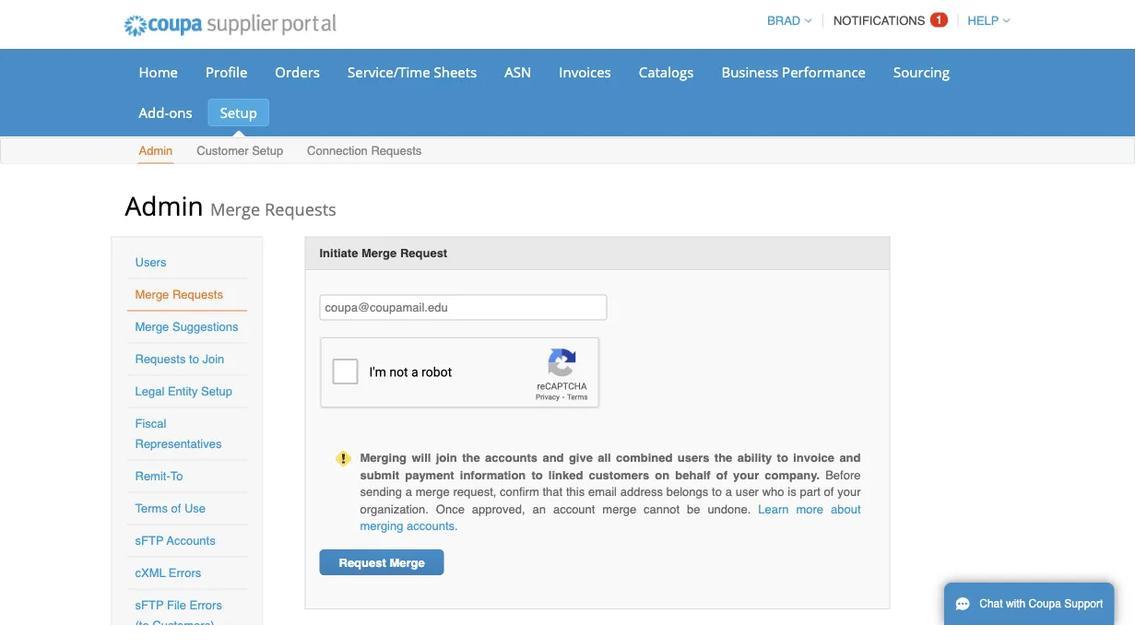 Task type: vqa. For each thing, say whether or not it's contained in the screenshot.
Request
yes



Task type: describe. For each thing, give the bounding box(es) containing it.
1 vertical spatial merge
[[603, 502, 637, 516]]

connection requests link
[[306, 140, 423, 164]]

accounts.
[[407, 520, 458, 533]]

accounts
[[485, 451, 538, 465]]

sftp accounts
[[135, 534, 216, 548]]

requests up legal
[[135, 352, 186, 366]]

requests right connection
[[371, 144, 422, 158]]

1
[[936, 13, 943, 27]]

business
[[722, 62, 779, 81]]

catalogs
[[639, 62, 694, 81]]

account
[[554, 502, 596, 516]]

1 and from the left
[[543, 451, 564, 465]]

add-ons
[[139, 103, 192, 122]]

notifications
[[834, 14, 926, 28]]

asn link
[[493, 58, 544, 86]]

merge suggestions link
[[135, 320, 239, 334]]

initiate
[[320, 246, 358, 260]]

before
[[826, 468, 861, 482]]

service/time sheets
[[348, 62, 477, 81]]

customer
[[197, 144, 249, 158]]

information
[[460, 468, 526, 482]]

business performance
[[722, 62, 866, 81]]

invoices
[[559, 62, 612, 81]]

sourcing link
[[882, 58, 962, 86]]

home
[[139, 62, 178, 81]]

company.
[[765, 468, 820, 482]]

sftp file errors (to customers) link
[[135, 599, 222, 626]]

merge down merge requests
[[135, 320, 169, 334]]

to up the that
[[532, 468, 543, 482]]

sheets
[[434, 62, 477, 81]]

sftp file errors (to customers)
[[135, 599, 222, 626]]

confirm
[[500, 485, 540, 499]]

to inside the before sending a merge request, confirm that this email address belongs to a user who is part of your organization. once approved, an account merge cannot be undone.
[[712, 485, 722, 499]]

of inside the before sending a merge request, confirm that this email address belongs to a user who is part of your organization. once approved, an account merge cannot be undone.
[[825, 485, 835, 499]]

asn
[[505, 62, 532, 81]]

to
[[170, 470, 183, 483]]

profile link
[[194, 58, 260, 86]]

your inside the before sending a merge request, confirm that this email address belongs to a user who is part of your organization. once approved, an account merge cannot be undone.
[[838, 485, 861, 499]]

users link
[[135, 256, 167, 269]]

orders link
[[263, 58, 332, 86]]

sftp accounts link
[[135, 534, 216, 548]]

linked
[[549, 468, 583, 482]]

merge for request
[[390, 557, 425, 570]]

coupa@coupamail.edu text field
[[320, 295, 608, 321]]

once
[[436, 502, 465, 516]]

to up company.
[[777, 451, 789, 465]]

be
[[687, 502, 701, 516]]

orders
[[275, 62, 320, 81]]

with
[[1007, 598, 1026, 611]]

navigation containing notifications 1
[[759, 3, 1011, 39]]

entity
[[168, 385, 198, 399]]

users
[[135, 256, 167, 269]]

users
[[678, 451, 710, 465]]

request merge button
[[320, 550, 444, 576]]

coupa supplier portal image
[[111, 3, 349, 49]]

2 the from the left
[[715, 451, 733, 465]]

join
[[436, 451, 457, 465]]

invoices link
[[547, 58, 624, 86]]

is
[[788, 485, 797, 499]]

coupa
[[1029, 598, 1062, 611]]

your inside merging will join the accounts and give all combined users the ability to invoice and submit payment information to linked customers on behalf of your company.
[[734, 468, 760, 482]]

0 vertical spatial request
[[400, 246, 448, 260]]

before sending a merge request, confirm that this email address belongs to a user who is part of your organization. once approved, an account merge cannot be undone.
[[360, 468, 861, 516]]

setup inside the customer setup link
[[252, 144, 283, 158]]

behalf
[[676, 468, 711, 482]]

customers)
[[153, 619, 214, 626]]

customer setup link
[[196, 140, 284, 164]]

connection requests
[[307, 144, 422, 158]]

belongs
[[667, 485, 709, 499]]

user
[[736, 485, 759, 499]]

merge down users "link"
[[135, 288, 169, 302]]

setup inside setup link
[[220, 103, 257, 122]]

on
[[655, 468, 670, 482]]

service/time sheets link
[[336, 58, 489, 86]]

representatives
[[135, 437, 222, 451]]

setup link
[[208, 99, 269, 126]]

requests inside admin merge requests
[[265, 197, 337, 221]]

use
[[184, 502, 206, 516]]

requests up suggestions
[[172, 288, 223, 302]]

brad link
[[759, 14, 812, 28]]

merge for admin
[[210, 197, 260, 221]]

merge requests link
[[135, 288, 223, 302]]

this
[[566, 485, 585, 499]]

to left join
[[189, 352, 199, 366]]

sftp for sftp accounts
[[135, 534, 164, 548]]

terms
[[135, 502, 168, 516]]

fiscal representatives link
[[135, 417, 222, 451]]

2 a from the left
[[726, 485, 733, 499]]

merge for initiate
[[362, 246, 397, 260]]

1 the from the left
[[462, 451, 480, 465]]

invoice
[[794, 451, 835, 465]]

legal
[[135, 385, 165, 399]]

2 vertical spatial setup
[[201, 385, 233, 399]]



Task type: locate. For each thing, give the bounding box(es) containing it.
1 horizontal spatial request
[[400, 246, 448, 260]]

catalogs link
[[627, 58, 706, 86]]

sending
[[360, 485, 402, 499]]

0 vertical spatial of
[[717, 468, 728, 482]]

customers
[[589, 468, 650, 482]]

about
[[831, 502, 861, 516]]

sftp up the cxml
[[135, 534, 164, 548]]

payment
[[405, 468, 455, 482]]

admin merge requests
[[125, 188, 337, 223]]

0 horizontal spatial merge
[[416, 485, 450, 499]]

sftp inside sftp file errors (to customers)
[[135, 599, 164, 613]]

1 horizontal spatial of
[[717, 468, 728, 482]]

errors down accounts
[[169, 567, 201, 580]]

home link
[[127, 58, 190, 86]]

address
[[621, 485, 663, 499]]

add-ons link
[[127, 99, 204, 126]]

chat with coupa support button
[[945, 583, 1115, 626]]

part
[[800, 485, 821, 499]]

cxml errors link
[[135, 567, 201, 580]]

your
[[734, 468, 760, 482], [838, 485, 861, 499]]

2 vertical spatial of
[[171, 502, 181, 516]]

performance
[[783, 62, 866, 81]]

terms of use link
[[135, 502, 206, 516]]

approved,
[[472, 502, 526, 516]]

learn more about merging accounts. link
[[360, 502, 861, 533]]

admin down admin link
[[125, 188, 204, 223]]

business performance link
[[710, 58, 878, 86]]

1 horizontal spatial your
[[838, 485, 861, 499]]

the
[[462, 451, 480, 465], [715, 451, 733, 465]]

2 horizontal spatial of
[[825, 485, 835, 499]]

errors up customers)
[[190, 599, 222, 613]]

setup up customer setup
[[220, 103, 257, 122]]

your up user
[[734, 468, 760, 482]]

email
[[589, 485, 617, 499]]

admin down the add-
[[139, 144, 173, 158]]

that
[[543, 485, 563, 499]]

merge down the customer setup link on the top
[[210, 197, 260, 221]]

0 vertical spatial errors
[[169, 567, 201, 580]]

of right behalf
[[717, 468, 728, 482]]

to up undone.
[[712, 485, 722, 499]]

of inside merging will join the accounts and give all combined users the ability to invoice and submit payment information to linked customers on behalf of your company.
[[717, 468, 728, 482]]

cxml errors
[[135, 567, 201, 580]]

1 horizontal spatial and
[[840, 451, 861, 465]]

initiate merge request
[[320, 246, 448, 260]]

brad
[[768, 14, 801, 28]]

who
[[763, 485, 785, 499]]

a up undone.
[[726, 485, 733, 499]]

cannot
[[644, 502, 680, 516]]

merge down payment
[[416, 485, 450, 499]]

0 vertical spatial sftp
[[135, 534, 164, 548]]

support
[[1065, 598, 1104, 611]]

sftp up (to
[[135, 599, 164, 613]]

0 vertical spatial setup
[[220, 103, 257, 122]]

request merge
[[339, 557, 425, 570]]

1 vertical spatial sftp
[[135, 599, 164, 613]]

request up coupa@coupamail.edu text box
[[400, 246, 448, 260]]

(to
[[135, 619, 149, 626]]

0 horizontal spatial and
[[543, 451, 564, 465]]

merge right initiate
[[362, 246, 397, 260]]

a up organization.
[[406, 485, 412, 499]]

profile
[[206, 62, 248, 81]]

file
[[167, 599, 186, 613]]

2 sftp from the top
[[135, 599, 164, 613]]

remit-to
[[135, 470, 183, 483]]

setup right customer on the left of the page
[[252, 144, 283, 158]]

0 horizontal spatial the
[[462, 451, 480, 465]]

ons
[[169, 103, 192, 122]]

setup down join
[[201, 385, 233, 399]]

1 vertical spatial your
[[838, 485, 861, 499]]

0 vertical spatial admin
[[139, 144, 173, 158]]

to
[[189, 352, 199, 366], [777, 451, 789, 465], [532, 468, 543, 482], [712, 485, 722, 499]]

merge down email
[[603, 502, 637, 516]]

all
[[598, 451, 611, 465]]

setup
[[220, 103, 257, 122], [252, 144, 283, 158], [201, 385, 233, 399]]

navigation
[[759, 3, 1011, 39]]

admin for admin merge requests
[[125, 188, 204, 223]]

admin for admin
[[139, 144, 173, 158]]

accounts
[[167, 534, 216, 548]]

1 horizontal spatial a
[[726, 485, 733, 499]]

request inside button
[[339, 557, 386, 570]]

a
[[406, 485, 412, 499], [726, 485, 733, 499]]

0 horizontal spatial request
[[339, 557, 386, 570]]

merge down accounts. at bottom
[[390, 557, 425, 570]]

your up the about
[[838, 485, 861, 499]]

suggestions
[[172, 320, 239, 334]]

the right join
[[462, 451, 480, 465]]

1 vertical spatial errors
[[190, 599, 222, 613]]

remit-
[[135, 470, 170, 483]]

merging
[[360, 451, 407, 465]]

learn
[[759, 502, 789, 516]]

errors inside sftp file errors (to customers)
[[190, 599, 222, 613]]

notifications 1
[[834, 13, 943, 28]]

help link
[[960, 14, 1011, 28]]

sftp
[[135, 534, 164, 548], [135, 599, 164, 613]]

ability
[[738, 451, 773, 465]]

request down merging at the bottom
[[339, 557, 386, 570]]

0 horizontal spatial of
[[171, 502, 181, 516]]

requests up initiate
[[265, 197, 337, 221]]

terms of use
[[135, 502, 206, 516]]

1 vertical spatial setup
[[252, 144, 283, 158]]

0 vertical spatial merge
[[416, 485, 450, 499]]

merging
[[360, 520, 404, 533]]

2 and from the left
[[840, 451, 861, 465]]

give
[[569, 451, 593, 465]]

1 vertical spatial request
[[339, 557, 386, 570]]

of right "part"
[[825, 485, 835, 499]]

remit-to link
[[135, 470, 183, 483]]

of left use
[[171, 502, 181, 516]]

merge requests
[[135, 288, 223, 302]]

chat with coupa support
[[980, 598, 1104, 611]]

and up the before
[[840, 451, 861, 465]]

requests to join
[[135, 352, 225, 366]]

0 vertical spatial your
[[734, 468, 760, 482]]

0 horizontal spatial your
[[734, 468, 760, 482]]

admin
[[139, 144, 173, 158], [125, 188, 204, 223]]

merge
[[210, 197, 260, 221], [362, 246, 397, 260], [135, 288, 169, 302], [135, 320, 169, 334], [390, 557, 425, 570]]

1 vertical spatial admin
[[125, 188, 204, 223]]

learn more about merging accounts.
[[360, 502, 861, 533]]

cxml
[[135, 567, 166, 580]]

1 vertical spatial of
[[825, 485, 835, 499]]

the right users
[[715, 451, 733, 465]]

and up linked
[[543, 451, 564, 465]]

merge inside admin merge requests
[[210, 197, 260, 221]]

admin link
[[138, 140, 174, 164]]

customer setup
[[197, 144, 283, 158]]

merge inside button
[[390, 557, 425, 570]]

legal entity setup
[[135, 385, 233, 399]]

1 a from the left
[[406, 485, 412, 499]]

1 horizontal spatial merge
[[603, 502, 637, 516]]

submit
[[360, 468, 400, 482]]

1 horizontal spatial the
[[715, 451, 733, 465]]

merging will join the accounts and give all combined users the ability to invoice and submit payment information to linked customers on behalf of your company.
[[360, 451, 861, 482]]

fiscal
[[135, 417, 167, 431]]

chat
[[980, 598, 1004, 611]]

1 sftp from the top
[[135, 534, 164, 548]]

legal entity setup link
[[135, 385, 233, 399]]

organization.
[[360, 502, 429, 516]]

requests to join link
[[135, 352, 225, 366]]

sftp for sftp file errors (to customers)
[[135, 599, 164, 613]]

0 horizontal spatial a
[[406, 485, 412, 499]]

sourcing
[[894, 62, 950, 81]]

merge
[[416, 485, 450, 499], [603, 502, 637, 516]]

request,
[[453, 485, 497, 499]]



